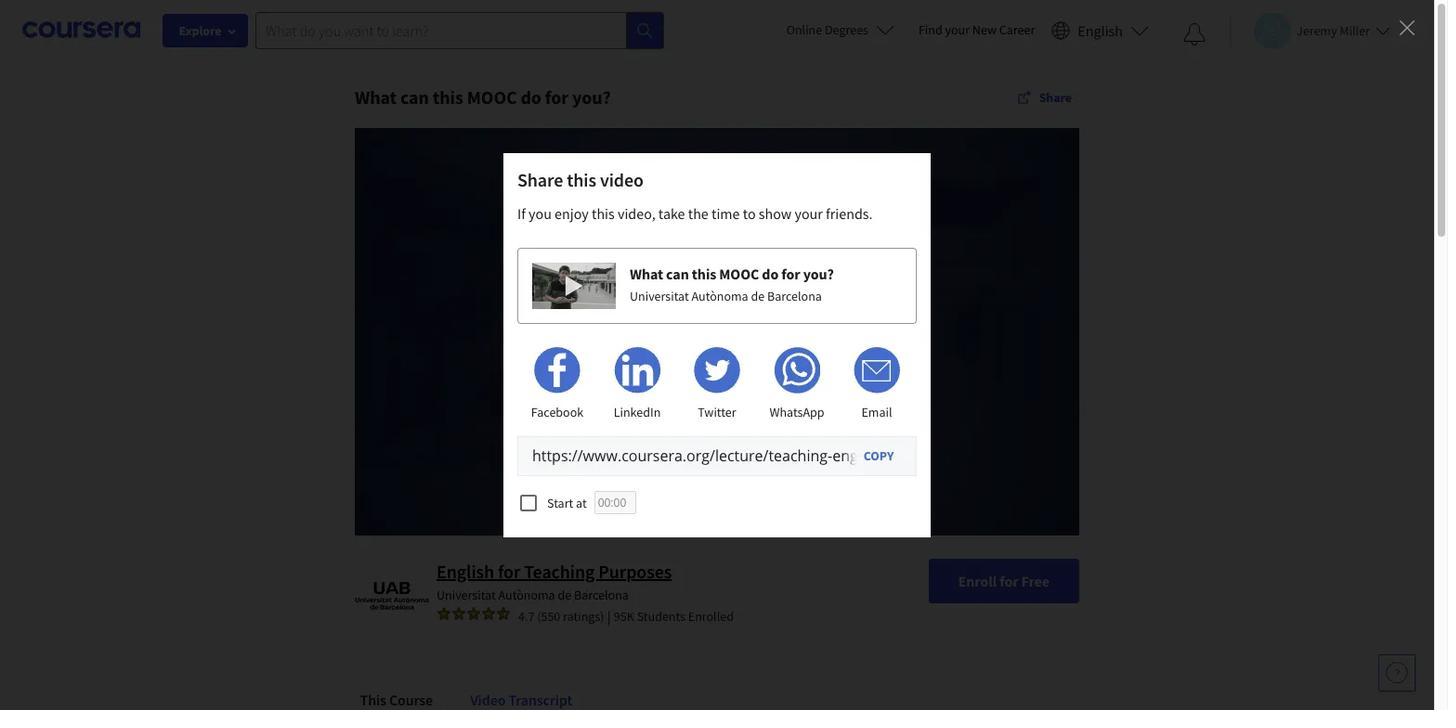 Task type: locate. For each thing, give the bounding box(es) containing it.
2 filled star image from the left
[[481, 607, 496, 622]]

universitat right universitat autònoma de barcelona image
[[437, 587, 496, 604]]

your right find
[[945, 21, 970, 38]]

english inside english for teaching purposes universitat autònoma de barcelona
[[437, 560, 494, 583]]

universitat inside "what can this mooc do for you? universitat autònoma de barcelona"
[[630, 288, 689, 305]]

0 horizontal spatial mooc
[[467, 85, 517, 109]]

course details tabs tab list
[[353, 678, 1082, 711]]

1 vertical spatial can
[[666, 265, 689, 283]]

None search field
[[256, 12, 664, 49]]

0 vertical spatial what
[[355, 85, 397, 109]]

can inside "what can this mooc do for you? universitat autònoma de barcelona"
[[666, 265, 689, 283]]

1 vertical spatial autònoma
[[498, 587, 555, 604]]

purposes
[[599, 560, 672, 583]]

career
[[1000, 21, 1035, 38]]

the
[[688, 204, 709, 223]]

english for teaching purposes universitat autònoma de barcelona
[[437, 560, 672, 604]]

(550
[[537, 608, 561, 625]]

share inside full screen modal dialog
[[518, 168, 563, 191]]

1 horizontal spatial you?
[[803, 265, 834, 283]]

english up universitat autònoma de barcelona link
[[437, 560, 494, 583]]

for inside english for teaching purposes universitat autònoma de barcelona
[[498, 560, 521, 583]]

half-filled star image
[[496, 607, 511, 622]]

your right show
[[795, 204, 823, 223]]

enroll for free
[[958, 572, 1050, 591]]

share up you
[[518, 168, 563, 191]]

0 horizontal spatial autònoma
[[498, 587, 555, 604]]

2 filled star image from the left
[[466, 607, 481, 622]]

mooc
[[467, 85, 517, 109], [719, 265, 759, 283]]

0 vertical spatial english
[[1078, 21, 1123, 39]]

find your new career
[[919, 21, 1035, 38]]

1 horizontal spatial universitat
[[630, 288, 689, 305]]

video
[[600, 168, 644, 191]]

0 horizontal spatial barcelona
[[574, 587, 629, 604]]

filled star image
[[452, 607, 466, 622], [466, 607, 481, 622]]

do
[[521, 85, 542, 109], [762, 265, 779, 283]]

share with email image
[[854, 348, 900, 394]]

autònoma up share with twitter image
[[692, 288, 749, 305]]

filled star image right universitat autònoma de barcelona image
[[437, 607, 452, 622]]

0 vertical spatial barcelona
[[767, 288, 822, 305]]

for up universitat autònoma de barcelona link
[[498, 560, 521, 583]]

autònoma up '4.7'
[[498, 587, 555, 604]]

0 vertical spatial your
[[945, 21, 970, 38]]

share for share this video
[[518, 168, 563, 191]]

0 horizontal spatial you?
[[572, 85, 611, 109]]

de down to
[[751, 288, 765, 305]]

1 vertical spatial de
[[558, 587, 572, 604]]

1 filled star image from the left
[[452, 607, 466, 622]]

1 horizontal spatial mooc
[[719, 265, 759, 283]]

1 vertical spatial barcelona
[[574, 587, 629, 604]]

1 vertical spatial do
[[762, 265, 779, 283]]

what for what can this mooc do for you? universitat autònoma de barcelona
[[630, 265, 663, 283]]

this
[[433, 85, 463, 109], [567, 168, 597, 191], [592, 204, 615, 223], [692, 265, 717, 283]]

1 horizontal spatial what
[[630, 265, 663, 283]]

1 horizontal spatial do
[[762, 265, 779, 283]]

0 vertical spatial de
[[751, 288, 765, 305]]

universitat
[[630, 288, 689, 305], [437, 587, 496, 604]]

0 vertical spatial share
[[1039, 89, 1072, 106]]

you? up share this video
[[572, 85, 611, 109]]

can for what can this mooc do for you?
[[400, 85, 429, 109]]

1 vertical spatial mooc
[[719, 265, 759, 283]]

0 horizontal spatial do
[[521, 85, 542, 109]]

None field
[[594, 492, 636, 515]]

universitat up the share with linkedin image
[[630, 288, 689, 305]]

twitter
[[698, 404, 737, 421]]

share button
[[1010, 81, 1080, 114], [1010, 81, 1080, 114]]

0 vertical spatial autònoma
[[692, 288, 749, 305]]

1 vertical spatial what
[[630, 265, 663, 283]]

1 vertical spatial your
[[795, 204, 823, 223]]

0 horizontal spatial english
[[437, 560, 494, 583]]

1 horizontal spatial can
[[666, 265, 689, 283]]

1 horizontal spatial autònoma
[[692, 288, 749, 305]]

filled star image left '4.7'
[[481, 607, 496, 622]]

0 vertical spatial universitat
[[630, 288, 689, 305]]

share this video
[[518, 168, 644, 191]]

1 horizontal spatial de
[[751, 288, 765, 305]]

0 horizontal spatial de
[[558, 587, 572, 604]]

1 horizontal spatial share
[[1039, 89, 1072, 106]]

0 vertical spatial mooc
[[467, 85, 517, 109]]

time
[[712, 204, 740, 223]]

de
[[751, 288, 765, 305], [558, 587, 572, 604]]

for down show
[[782, 265, 801, 283]]

do for what can this mooc do for you?
[[521, 85, 542, 109]]

de inside english for teaching purposes universitat autònoma de barcelona
[[558, 587, 572, 604]]

1 vertical spatial you?
[[803, 265, 834, 283]]

autònoma
[[692, 288, 749, 305], [498, 587, 555, 604]]

you? inside "what can this mooc do for you? universitat autònoma de barcelona"
[[803, 265, 834, 283]]

0 horizontal spatial your
[[795, 204, 823, 223]]

you
[[529, 204, 552, 223]]

0 horizontal spatial can
[[400, 85, 429, 109]]

transcript
[[509, 691, 572, 710]]

mooc inside "what can this mooc do for you? universitat autònoma de barcelona"
[[719, 265, 759, 283]]

this
[[360, 691, 386, 710]]

english
[[1078, 21, 1123, 39], [437, 560, 494, 583]]

share down "english" button
[[1039, 89, 1072, 106]]

0 horizontal spatial filled star image
[[437, 607, 452, 622]]

english for english
[[1078, 21, 1123, 39]]

copy
[[864, 448, 894, 465]]

what for what can this mooc do for you?
[[355, 85, 397, 109]]

1 horizontal spatial your
[[945, 21, 970, 38]]

1 vertical spatial english
[[437, 560, 494, 583]]

0 vertical spatial can
[[400, 85, 429, 109]]

for
[[545, 85, 569, 109], [782, 265, 801, 283], [498, 560, 521, 583], [1000, 572, 1019, 591]]

filled star image
[[437, 607, 452, 622], [481, 607, 496, 622]]

video,
[[618, 204, 656, 223]]

email
[[862, 404, 892, 421]]

you? down friends.
[[803, 265, 834, 283]]

at
[[576, 495, 587, 512]]

start
[[547, 495, 574, 512]]

0 vertical spatial do
[[521, 85, 542, 109]]

can
[[400, 85, 429, 109], [666, 265, 689, 283]]

start at
[[547, 495, 587, 512]]

1 horizontal spatial english
[[1078, 21, 1123, 39]]

dialog
[[0, 0, 1435, 711]]

1 horizontal spatial barcelona
[[767, 288, 822, 305]]

autònoma inside "what can this mooc do for you? universitat autònoma de barcelona"
[[692, 288, 749, 305]]

english for english for teaching purposes universitat autònoma de barcelona
[[437, 560, 494, 583]]

for left free
[[1000, 572, 1019, 591]]

mooc for what can this mooc do for you?
[[467, 85, 517, 109]]

barcelona
[[767, 288, 822, 305], [574, 587, 629, 604]]

1 vertical spatial universitat
[[437, 587, 496, 604]]

what inside "what can this mooc do for you? universitat autònoma de barcelona"
[[630, 265, 663, 283]]

what
[[355, 85, 397, 109], [630, 265, 663, 283]]

teaching
[[524, 560, 595, 583]]

what can this mooc do for you? universitat autònoma de barcelona
[[630, 265, 834, 305]]

free
[[1022, 572, 1050, 591]]

english right career
[[1078, 21, 1123, 39]]

1 horizontal spatial filled star image
[[481, 607, 496, 622]]

course
[[389, 691, 433, 710]]

your
[[945, 21, 970, 38], [795, 204, 823, 223]]

1 vertical spatial share
[[518, 168, 563, 191]]

0 horizontal spatial universitat
[[437, 587, 496, 604]]

you?
[[572, 85, 611, 109], [803, 265, 834, 283]]

barcelona up share with whatsapp image at the right of the page
[[767, 288, 822, 305]]

english inside "english" button
[[1078, 21, 1123, 39]]

0 horizontal spatial share
[[518, 168, 563, 191]]

0 horizontal spatial what
[[355, 85, 397, 109]]

what can this mooc do for you? preview image
[[532, 263, 616, 309]]

do inside "what can this mooc do for you? universitat autònoma de barcelona"
[[762, 265, 779, 283]]

barcelona up "|"
[[574, 587, 629, 604]]

copy button
[[843, 439, 915, 473]]

share
[[1039, 89, 1072, 106], [518, 168, 563, 191]]

0 vertical spatial you?
[[572, 85, 611, 109]]

de down teaching at the left bottom of page
[[558, 587, 572, 604]]

none text field inside full screen modal dialog
[[518, 437, 917, 477]]

None text field
[[518, 437, 917, 477]]



Task type: vqa. For each thing, say whether or not it's contained in the screenshot.
the what can this mooc do for you? universitat autònoma de barcelona
yes



Task type: describe. For each thing, give the bounding box(es) containing it.
for inside "what can this mooc do for you? universitat autònoma de barcelona"
[[782, 265, 801, 283]]

share with twitter image
[[694, 348, 741, 394]]

video transcript button
[[463, 678, 580, 711]]

close image
[[1396, 16, 1420, 40]]

ratings)
[[563, 608, 604, 625]]

english button
[[1045, 0, 1157, 60]]

you? for what can this mooc do for you?
[[572, 85, 611, 109]]

full screen modal dialog
[[0, 0, 1435, 711]]

your inside full screen modal dialog
[[795, 204, 823, 223]]

find your new career link
[[910, 19, 1045, 42]]

enroll
[[958, 572, 997, 591]]

students
[[637, 608, 686, 625]]

this inside "what can this mooc do for you? universitat autònoma de barcelona"
[[692, 265, 717, 283]]

4.7 (550 ratings) | 95k students enrolled
[[518, 607, 734, 626]]

english for teaching purposes link
[[437, 560, 672, 583]]

none field inside full screen modal dialog
[[594, 492, 636, 515]]

barcelona inside "what can this mooc do for you? universitat autònoma de barcelona"
[[767, 288, 822, 305]]

share with whatsapp image
[[774, 348, 821, 394]]

barcelona inside english for teaching purposes universitat autònoma de barcelona
[[574, 587, 629, 604]]

universitat autònoma de barcelona image
[[355, 559, 429, 633]]

can for what can this mooc do for you? universitat autònoma de barcelona
[[666, 265, 689, 283]]

to
[[743, 204, 756, 223]]

95k
[[614, 608, 634, 625]]

show notifications image
[[1184, 23, 1206, 46]]

for inside button
[[1000, 572, 1019, 591]]

find
[[919, 21, 943, 38]]

|
[[607, 607, 611, 626]]

new
[[973, 21, 997, 38]]

friends.
[[826, 204, 873, 223]]

enjoy
[[555, 204, 589, 223]]

linkedin
[[614, 404, 661, 421]]

this course
[[360, 691, 433, 710]]

facebook
[[531, 404, 584, 421]]

help center image
[[1386, 662, 1409, 685]]

do for what can this mooc do for you? universitat autònoma de barcelona
[[762, 265, 779, 283]]

you? for what can this mooc do for you? universitat autònoma de barcelona
[[803, 265, 834, 283]]

mooc for what can this mooc do for you? universitat autònoma de barcelona
[[719, 265, 759, 283]]

coursera image
[[22, 15, 140, 45]]

video
[[470, 691, 506, 710]]

if
[[518, 204, 526, 223]]

enroll for free button
[[929, 559, 1080, 604]]

4.7
[[518, 608, 535, 625]]

share with facebook image
[[534, 348, 581, 394]]

share with linkedin image
[[614, 348, 661, 394]]

what can this mooc do for you?
[[355, 85, 611, 109]]

universitat autònoma de barcelona link
[[437, 587, 629, 604]]

autònoma inside english for teaching purposes universitat autònoma de barcelona
[[498, 587, 555, 604]]

share for share
[[1039, 89, 1072, 106]]

video placeholder image
[[355, 128, 1080, 535]]

your inside find your new career link
[[945, 21, 970, 38]]

1 filled star image from the left
[[437, 607, 452, 622]]

video transcript
[[470, 691, 572, 710]]

for up share this video
[[545, 85, 569, 109]]

if you enjoy this video, take the time to show your friends.
[[518, 204, 873, 223]]

enrolled
[[688, 608, 734, 625]]

show
[[759, 204, 792, 223]]

universitat inside english for teaching purposes universitat autònoma de barcelona
[[437, 587, 496, 604]]

whatsapp
[[770, 404, 825, 421]]

take
[[659, 204, 685, 223]]

this course button
[[353, 678, 441, 711]]

de inside "what can this mooc do for you? universitat autònoma de barcelona"
[[751, 288, 765, 305]]



